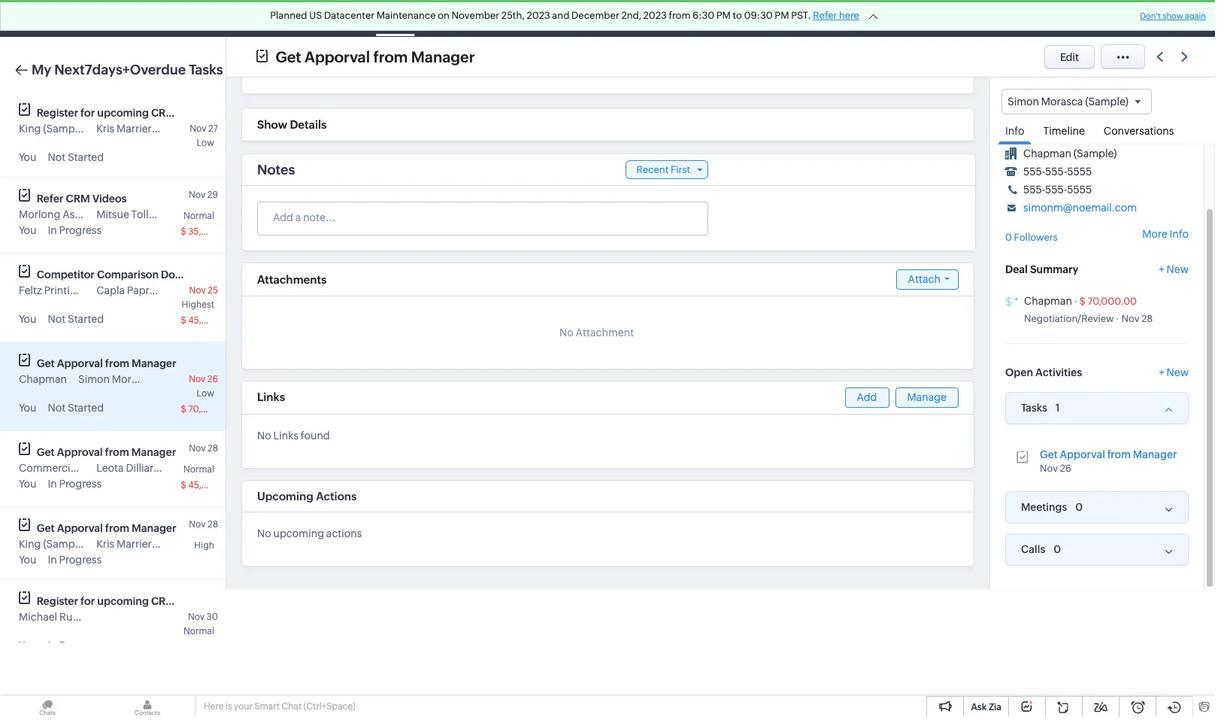 Task type: describe. For each thing, give the bounding box(es) containing it.
0 followers
[[1006, 232, 1058, 243]]

upcoming for progress
[[97, 595, 149, 607]]

contacts image
[[100, 696, 195, 717]]

december
[[572, 10, 620, 21]]

1 horizontal spatial meetings
[[1022, 501, 1068, 513]]

0 horizontal spatial 70,000.00
[[188, 404, 234, 415]]

negotiation/review
[[1025, 313, 1115, 324]]

in for morlong
[[48, 224, 57, 236]]

deal summary
[[1006, 263, 1079, 275]]

1 you from the top
[[19, 151, 36, 163]]

deals
[[331, 12, 358, 24]]

get down the feltz
[[37, 357, 55, 369]]

recent first
[[637, 164, 691, 175]]

timeline
[[1044, 125, 1086, 137]]

is
[[226, 701, 232, 712]]

nov up high
[[189, 519, 206, 530]]

nov down $ 70,000.00
[[189, 443, 206, 454]]

service
[[85, 284, 121, 296]]

1 vertical spatial 26
[[1061, 462, 1072, 474]]

2 vertical spatial tasks
[[1022, 402, 1048, 414]]

nov 28 for kris marrier (sample)
[[189, 519, 218, 530]]

2nd,
[[622, 10, 642, 21]]

document
[[161, 269, 214, 281]]

(sample) inside michael ruta (sample) normal
[[84, 611, 127, 623]]

2 new from the top
[[1167, 366, 1190, 378]]

manage
[[908, 391, 947, 403]]

+ new link
[[1160, 263, 1190, 283]]

chapman link
[[1025, 295, 1073, 307]]

king for register for upcoming crm webinars
[[19, 123, 41, 135]]

28 for leota dilliard (sample)
[[208, 443, 218, 454]]

crm inside register for upcoming crm webinars nov 27
[[151, 107, 175, 119]]

5 you from the top
[[19, 478, 36, 490]]

in for commercial
[[48, 478, 57, 490]]

here
[[840, 10, 860, 21]]

0 horizontal spatial refer
[[37, 193, 64, 205]]

mitsue
[[96, 208, 129, 220]]

my
[[32, 62, 51, 77]]

services
[[682, 12, 723, 24]]

projects link
[[735, 0, 799, 36]]

6 you from the top
[[19, 554, 36, 566]]

1 horizontal spatial info
[[1170, 228, 1190, 240]]

get down the commercial
[[37, 522, 55, 534]]

approval
[[57, 446, 103, 458]]

attachments
[[257, 273, 327, 286]]

feltz printing service
[[19, 284, 121, 296]]

attachment
[[576, 327, 634, 339]]

here is your smart chat (ctrl+space)
[[204, 701, 356, 712]]

don't show again
[[1141, 11, 1207, 20]]

1 pm from the left
[[717, 10, 731, 21]]

more info
[[1143, 228, 1190, 240]]

analytics link
[[601, 0, 669, 36]]

get approval from manager
[[37, 446, 176, 458]]

chat
[[282, 701, 302, 712]]

zia
[[989, 702, 1002, 713]]

apporval down deals
[[305, 48, 370, 65]]

(ctrl+space)
[[304, 701, 356, 712]]

progress for press
[[59, 478, 102, 490]]

chapman (sample) link
[[1024, 148, 1118, 160]]

calls link
[[490, 0, 538, 36]]

more info link
[[1143, 228, 1190, 240]]

1 5555 from the top
[[1068, 166, 1093, 178]]

actions
[[316, 490, 357, 503]]

0 vertical spatial links
[[257, 390, 285, 403]]

1 + new from the top
[[1160, 263, 1190, 275]]

1 vertical spatial upcoming
[[274, 527, 324, 539]]

70,000.00 inside chapman · $ 70,000.00 negotiation/review · nov 28
[[1088, 295, 1138, 307]]

get down 1
[[1041, 448, 1058, 460]]

crm link
[[12, 11, 67, 26]]

in progress for associates
[[48, 224, 102, 236]]

conversations link
[[1097, 115, 1182, 144]]

nov 28 for leota dilliard (sample)
[[189, 443, 218, 454]]

555- down chapman (sample)
[[1024, 166, 1046, 178]]

add
[[857, 391, 878, 403]]

add link
[[845, 387, 890, 408]]

show
[[1163, 11, 1184, 20]]

2 + from the top
[[1160, 366, 1165, 378]]

michael
[[19, 611, 57, 623]]

apporval down 'press'
[[57, 522, 103, 534]]

datacenter
[[324, 10, 375, 21]]

simon inside field
[[1008, 96, 1040, 108]]

upcoming actions
[[257, 490, 357, 503]]

king (sample) for not
[[19, 123, 87, 135]]

marrier for in progress
[[117, 538, 152, 550]]

marketplace element
[[1078, 0, 1109, 36]]

followers
[[1015, 232, 1058, 243]]

projects
[[747, 12, 787, 24]]

1 2023 from the left
[[527, 10, 551, 21]]

get down accounts
[[276, 48, 301, 65]]

2 pm from the left
[[775, 10, 790, 21]]

commercial press
[[19, 462, 107, 474]]

new inside + new link
[[1167, 263, 1190, 275]]

2 555-555-5555 from the top
[[1024, 184, 1093, 196]]

555- up simonm@noemail.com link
[[1046, 184, 1068, 196]]

register for upcoming crm webinars nov 27
[[37, 107, 225, 134]]

not for (sample)
[[48, 151, 66, 163]]

1 horizontal spatial refer
[[814, 10, 838, 21]]

enterprise-
[[861, 7, 910, 18]]

3 not started from the top
[[48, 402, 104, 414]]

0 horizontal spatial 0
[[1006, 232, 1013, 243]]

chapman · $ 70,000.00 negotiation/review · nov 28
[[1025, 295, 1154, 324]]

2 vertical spatial chapman
[[19, 373, 67, 385]]

1 horizontal spatial get apporval from manager nov 26
[[1041, 448, 1178, 474]]

next7days+overdue
[[54, 62, 186, 77]]

4 you from the top
[[19, 402, 36, 414]]

profile image
[[1139, 0, 1181, 36]]

kris marrier (sample) for not started
[[96, 123, 197, 135]]

0 horizontal spatial get apporval from manager nov 26
[[37, 357, 218, 384]]

in for king
[[48, 554, 57, 566]]

trial
[[910, 7, 929, 18]]

enterprise-trial upgrade
[[861, 7, 929, 29]]

mitsue tollner (sample)
[[96, 208, 210, 220]]

no for links
[[257, 430, 271, 442]]

2 you from the top
[[19, 224, 36, 236]]

king (sample) for in
[[19, 538, 87, 550]]

0 vertical spatial 26
[[208, 374, 218, 384]]

high
[[194, 540, 214, 551]]

press
[[81, 462, 107, 474]]

printing
[[44, 284, 83, 296]]

6:30
[[693, 10, 715, 21]]

competitor comparison document nov 25
[[37, 269, 218, 296]]

chats image
[[0, 696, 95, 717]]

nov 29
[[189, 190, 218, 200]]

planned
[[270, 10, 307, 21]]

crm up "my"
[[36, 11, 67, 26]]

pst.
[[792, 10, 812, 21]]

no links found
[[257, 430, 330, 442]]

reports link
[[538, 0, 601, 36]]

1 vertical spatial simon
[[78, 373, 110, 385]]

0 horizontal spatial morasca
[[112, 373, 154, 385]]

(sample) inside field
[[1086, 96, 1129, 108]]

1
[[1056, 401, 1061, 413]]

0 horizontal spatial tasks
[[189, 62, 223, 77]]

27
[[208, 123, 218, 134]]

commercial
[[19, 462, 79, 474]]

on
[[438, 10, 450, 21]]

meetings link
[[421, 0, 490, 36]]

don't
[[1141, 11, 1162, 20]]

Add a note... field
[[258, 210, 707, 225]]

apporval down 1
[[1060, 448, 1106, 460]]

7 you from the top
[[19, 640, 36, 652]]

actions
[[326, 527, 362, 539]]

0 vertical spatial info
[[1006, 125, 1025, 137]]

1 vertical spatial get apporval from manager
[[37, 522, 176, 534]]

1 vertical spatial links
[[274, 430, 299, 442]]

35,000.00
[[188, 226, 234, 237]]

attach
[[909, 273, 941, 285]]

simonm@noemail.com link
[[1024, 202, 1138, 214]]

create menu image
[[951, 0, 988, 36]]

november
[[452, 10, 500, 21]]

nov left "29"
[[189, 190, 206, 200]]

no attachment
[[560, 327, 634, 339]]

register for not
[[37, 107, 78, 119]]

low for simon morasca (sample)
[[197, 388, 214, 399]]

1 horizontal spatial calls
[[1022, 543, 1046, 555]]

us
[[309, 10, 322, 21]]



Task type: locate. For each thing, give the bounding box(es) containing it.
nov right negotiation/review
[[1122, 313, 1140, 324]]

2023 right 2nd,
[[644, 10, 667, 21]]

progress down associates
[[59, 224, 102, 236]]

chapman inside chapman · $ 70,000.00 negotiation/review · nov 28
[[1025, 295, 1073, 307]]

progress down ruta
[[59, 640, 102, 652]]

in progress for (sample)
[[48, 554, 102, 566]]

for for started
[[81, 107, 95, 119]]

progress
[[59, 224, 102, 236], [59, 478, 102, 490], [59, 554, 102, 566], [59, 640, 102, 652]]

· right negotiation/review
[[1117, 313, 1120, 324]]

apporval down feltz printing service
[[57, 357, 103, 369]]

recent
[[637, 164, 669, 175]]

45,000.00 up high
[[188, 480, 234, 491]]

simon
[[1008, 96, 1040, 108], [78, 373, 110, 385]]

progress down 'press'
[[59, 478, 102, 490]]

0 vertical spatial not
[[48, 151, 66, 163]]

in progress for press
[[48, 478, 102, 490]]

upgrade
[[873, 19, 916, 29]]

·
[[1075, 295, 1078, 307], [1117, 313, 1120, 324]]

3 progress from the top
[[59, 554, 102, 566]]

not up refer crm videos
[[48, 151, 66, 163]]

refer right pst.
[[814, 10, 838, 21]]

pm
[[717, 10, 731, 21], [775, 10, 790, 21]]

king (sample) down "my"
[[19, 123, 87, 135]]

marrier for not started
[[117, 123, 152, 135]]

kris
[[96, 123, 114, 135], [96, 538, 114, 550]]

for
[[81, 107, 95, 119], [81, 595, 95, 607]]

nov up highest
[[189, 285, 206, 296]]

0 vertical spatial not started
[[48, 151, 104, 163]]

2 horizontal spatial 0
[[1076, 501, 1084, 513]]

tasks up 27
[[189, 62, 223, 77]]

search element
[[988, 0, 1019, 37]]

1 vertical spatial morasca
[[112, 373, 154, 385]]

not started for printing
[[48, 313, 104, 325]]

not started up approval
[[48, 402, 104, 414]]

king up michael
[[19, 538, 41, 550]]

in progress
[[48, 224, 102, 236], [48, 478, 102, 490], [48, 554, 102, 566], [48, 640, 102, 652]]

3 in from the top
[[48, 554, 57, 566]]

highest
[[182, 299, 214, 310]]

1 vertical spatial new
[[1167, 366, 1190, 378]]

0 horizontal spatial info
[[1006, 125, 1025, 137]]

nov left 30
[[188, 612, 205, 622]]

1 vertical spatial started
[[68, 313, 104, 325]]

show details link
[[257, 118, 327, 131]]

michael ruta (sample) normal
[[19, 611, 214, 637]]

nov 28 down $ 70,000.00
[[189, 443, 218, 454]]

2 kris from the top
[[96, 538, 114, 550]]

3 normal from the top
[[184, 626, 214, 637]]

register for upcoming crm webinars nov 30
[[37, 595, 225, 622]]

1 vertical spatial 70,000.00
[[188, 404, 234, 415]]

manager
[[411, 48, 475, 65], [132, 357, 176, 369], [132, 446, 176, 458], [1134, 448, 1178, 460], [132, 522, 176, 534]]

1 horizontal spatial 26
[[1061, 462, 1072, 474]]

1 vertical spatial get apporval from manager nov 26
[[1041, 448, 1178, 474]]

nov up $ 70,000.00
[[189, 374, 206, 384]]

1 vertical spatial low
[[197, 388, 214, 399]]

1 + from the top
[[1160, 263, 1165, 275]]

feltz
[[19, 284, 42, 296]]

0 for meetings
[[1076, 501, 1084, 513]]

for inside register for upcoming crm webinars nov 27
[[81, 107, 95, 119]]

in down the commercial
[[48, 478, 57, 490]]

0 for calls
[[1054, 543, 1062, 555]]

Simon Morasca (Sample) field
[[1002, 89, 1153, 115]]

register down "my"
[[37, 107, 78, 119]]

leota dilliard (sample)
[[96, 462, 206, 474]]

normal up the $ 35,000.00
[[184, 211, 214, 221]]

1 king from the top
[[19, 123, 41, 135]]

not for printing
[[48, 313, 66, 325]]

$ up negotiation/review
[[1080, 295, 1086, 307]]

1 555-555-5555 from the top
[[1024, 166, 1093, 178]]

manage link
[[896, 387, 959, 408]]

0 vertical spatial 555-555-5555
[[1024, 166, 1093, 178]]

28 for kris marrier (sample)
[[208, 519, 218, 530]]

in progress down ruta
[[48, 640, 102, 652]]

1 in from the top
[[48, 224, 57, 236]]

nov down get apporval from manager "link"
[[1041, 462, 1059, 474]]

and
[[553, 10, 570, 21]]

next record image
[[1182, 52, 1192, 62]]

0 vertical spatial king
[[19, 123, 41, 135]]

1 vertical spatial + new
[[1160, 366, 1190, 378]]

register inside register for upcoming crm webinars nov 27
[[37, 107, 78, 119]]

2023 left the and
[[527, 10, 551, 21]]

0 horizontal spatial 2023
[[527, 10, 551, 21]]

· up negotiation/review
[[1075, 295, 1078, 307]]

register for in
[[37, 595, 78, 607]]

tasks left 1
[[1022, 402, 1048, 414]]

0 vertical spatial upcoming
[[97, 107, 149, 119]]

normal for leota dilliard (sample)
[[184, 464, 214, 475]]

morasca inside field
[[1042, 96, 1084, 108]]

you down the feltz
[[19, 313, 36, 325]]

king down "my"
[[19, 123, 41, 135]]

tollner
[[131, 208, 165, 220]]

1 $ 45,000.00 from the top
[[181, 315, 234, 326]]

normal for mitsue tollner (sample)
[[184, 211, 214, 221]]

capla paprocki (sample)
[[96, 284, 215, 296]]

0 vertical spatial nov 28
[[189, 443, 218, 454]]

2 normal from the top
[[184, 464, 214, 475]]

2 45,000.00 from the top
[[188, 480, 234, 491]]

2 vertical spatial 0
[[1054, 543, 1062, 555]]

555- up followers
[[1024, 184, 1046, 196]]

crm
[[36, 11, 67, 26], [151, 107, 175, 119], [66, 193, 90, 205], [151, 595, 175, 607]]

2 webinars from the top
[[178, 595, 225, 607]]

2 5555 from the top
[[1068, 184, 1093, 196]]

1 vertical spatial kris marrier (sample)
[[96, 538, 197, 550]]

2 in progress from the top
[[48, 478, 102, 490]]

555-555-5555 down chapman (sample) link
[[1024, 166, 1093, 178]]

new
[[1167, 263, 1190, 275], [1167, 366, 1190, 378]]

you up the commercial
[[19, 402, 36, 414]]

nov
[[190, 123, 207, 134], [189, 190, 206, 200], [189, 285, 206, 296], [1122, 313, 1140, 324], [189, 374, 206, 384], [189, 443, 206, 454], [1041, 462, 1059, 474], [189, 519, 206, 530], [188, 612, 205, 622]]

2 vertical spatial normal
[[184, 626, 214, 637]]

1 vertical spatial king
[[19, 538, 41, 550]]

to
[[733, 10, 743, 21]]

2 2023 from the left
[[644, 10, 667, 21]]

1 vertical spatial +
[[1160, 366, 1165, 378]]

started down feltz printing service
[[68, 313, 104, 325]]

4 in progress from the top
[[48, 640, 102, 652]]

$ left 35,000.00
[[181, 226, 186, 237]]

1 vertical spatial king (sample)
[[19, 538, 87, 550]]

marrier up register for upcoming crm webinars nov 30
[[117, 538, 152, 550]]

1 vertical spatial ·
[[1117, 313, 1120, 324]]

0 vertical spatial low
[[197, 138, 214, 148]]

webinars for not started
[[178, 107, 225, 119]]

0 vertical spatial simon
[[1008, 96, 1040, 108]]

25th,
[[502, 10, 525, 21]]

0 vertical spatial + new
[[1160, 263, 1190, 275]]

$ for leota dilliard (sample)
[[181, 480, 186, 491]]

1 vertical spatial nov 28
[[189, 519, 218, 530]]

info right more
[[1170, 228, 1190, 240]]

nov 28 up high
[[189, 519, 218, 530]]

1 vertical spatial webinars
[[178, 595, 225, 607]]

0 vertical spatial new
[[1167, 263, 1190, 275]]

5555 up simonm@noemail.com link
[[1068, 184, 1093, 196]]

maintenance
[[377, 10, 436, 21]]

1 vertical spatial tasks
[[189, 62, 223, 77]]

2 vertical spatial upcoming
[[97, 595, 149, 607]]

0 vertical spatial king (sample)
[[19, 123, 87, 135]]

1 vertical spatial calls
[[1022, 543, 1046, 555]]

0 vertical spatial morasca
[[1042, 96, 1084, 108]]

2 vertical spatial started
[[68, 402, 104, 414]]

in
[[48, 224, 57, 236], [48, 478, 57, 490], [48, 554, 57, 566], [48, 640, 57, 652]]

activities
[[1036, 366, 1083, 378]]

1 horizontal spatial 0
[[1054, 543, 1062, 555]]

analytics
[[613, 12, 657, 24]]

1 vertical spatial chapman
[[1025, 295, 1073, 307]]

3 not from the top
[[48, 402, 66, 414]]

1 vertical spatial not
[[48, 313, 66, 325]]

king for get apporval from manager
[[19, 538, 41, 550]]

marrier down the my next7days+overdue tasks at the left top
[[117, 123, 152, 135]]

nov inside competitor comparison document nov 25
[[189, 285, 206, 296]]

26 up $ 70,000.00
[[208, 374, 218, 384]]

webinars inside register for upcoming crm webinars nov 30
[[178, 595, 225, 607]]

0 vertical spatial chapman
[[1024, 148, 1072, 160]]

1 vertical spatial for
[[81, 595, 95, 607]]

here
[[204, 701, 224, 712]]

upcoming
[[257, 490, 314, 503]]

upcoming up michael ruta (sample) normal
[[97, 595, 149, 607]]

555-
[[1024, 166, 1046, 178], [1046, 166, 1068, 178], [1024, 184, 1046, 196], [1046, 184, 1068, 196]]

conversations
[[1104, 125, 1175, 137]]

1 marrier from the top
[[117, 123, 152, 135]]

0 vertical spatial $ 45,000.00
[[181, 315, 234, 326]]

0 horizontal spatial simon morasca (sample)
[[78, 373, 199, 385]]

2 progress from the top
[[59, 478, 102, 490]]

45,000.00 down highest
[[188, 315, 234, 326]]

chapman (sample)
[[1024, 148, 1118, 160]]

ask zia
[[972, 702, 1002, 713]]

smart
[[255, 701, 280, 712]]

1 horizontal spatial simon morasca (sample)
[[1008, 96, 1129, 108]]

2 vertical spatial no
[[257, 527, 271, 539]]

pm left pst.
[[775, 10, 790, 21]]

1 for from the top
[[81, 107, 95, 119]]

simon up info link
[[1008, 96, 1040, 108]]

1 not started from the top
[[48, 151, 104, 163]]

upcoming down next7days+overdue
[[97, 107, 149, 119]]

in progress up ruta
[[48, 554, 102, 566]]

0 vertical spatial meetings
[[433, 12, 478, 24]]

2 for from the top
[[81, 595, 95, 607]]

0 horizontal spatial pm
[[717, 10, 731, 21]]

edit button
[[1045, 45, 1095, 69]]

normal down 30
[[184, 626, 214, 637]]

0 vertical spatial kris
[[96, 123, 114, 135]]

open activities
[[1006, 366, 1083, 378]]

upcoming for started
[[97, 107, 149, 119]]

1 king (sample) from the top
[[19, 123, 87, 135]]

45,000.00 for capla paprocki (sample)
[[188, 315, 234, 326]]

found
[[301, 430, 330, 442]]

1 webinars from the top
[[178, 107, 225, 119]]

for down next7days+overdue
[[81, 107, 95, 119]]

1 vertical spatial info
[[1170, 228, 1190, 240]]

simon morasca (sample) up timeline link
[[1008, 96, 1129, 108]]

kris up register for upcoming crm webinars nov 30
[[96, 538, 114, 550]]

low for kris marrier (sample)
[[197, 138, 214, 148]]

$
[[181, 226, 186, 237], [1080, 295, 1086, 307], [181, 315, 186, 326], [181, 404, 186, 415], [181, 480, 186, 491]]

info left the timeline
[[1006, 125, 1025, 137]]

chapman for (sample)
[[1024, 148, 1072, 160]]

2 $ 45,000.00 from the top
[[181, 480, 234, 491]]

get apporval from manager link
[[1041, 448, 1178, 460]]

accounts
[[260, 12, 307, 24]]

not started for (sample)
[[48, 151, 104, 163]]

$ for mitsue tollner (sample)
[[181, 226, 186, 237]]

2 + new from the top
[[1160, 366, 1190, 378]]

0 vertical spatial calls
[[502, 12, 526, 24]]

2 low from the top
[[197, 388, 214, 399]]

comparison
[[97, 269, 159, 281]]

dilliard
[[126, 462, 160, 474]]

links left found
[[274, 430, 299, 442]]

refer up morlong
[[37, 193, 64, 205]]

$ for capla paprocki (sample)
[[181, 315, 186, 326]]

refer crm videos
[[37, 193, 127, 205]]

links up the no links found
[[257, 390, 285, 403]]

kris marrier (sample) up register for upcoming crm webinars nov 30
[[96, 538, 197, 550]]

$ down highest
[[181, 315, 186, 326]]

(sample)
[[1086, 96, 1129, 108], [43, 123, 87, 135], [154, 123, 197, 135], [1074, 148, 1118, 160], [167, 208, 210, 220], [172, 284, 215, 296], [156, 373, 199, 385], [162, 462, 206, 474], [43, 538, 87, 550], [154, 538, 197, 550], [84, 611, 127, 623]]

normal right dilliard
[[184, 464, 214, 475]]

1 nov 28 from the top
[[189, 443, 218, 454]]

1 vertical spatial 5555
[[1068, 184, 1093, 196]]

0 vertical spatial webinars
[[178, 107, 225, 119]]

ruta
[[59, 611, 82, 623]]

tasks
[[382, 12, 409, 24], [189, 62, 223, 77], [1022, 402, 1048, 414]]

1 progress from the top
[[59, 224, 102, 236]]

2 register from the top
[[37, 595, 78, 607]]

details
[[290, 118, 327, 131]]

in down morlong
[[48, 224, 57, 236]]

started up approval
[[68, 402, 104, 414]]

no for attachments
[[560, 327, 574, 339]]

1 normal from the top
[[184, 211, 214, 221]]

simonm@noemail.com
[[1024, 202, 1138, 214]]

no
[[560, 327, 574, 339], [257, 430, 271, 442], [257, 527, 271, 539]]

1 vertical spatial kris
[[96, 538, 114, 550]]

1 vertical spatial meetings
[[1022, 501, 1068, 513]]

crm inside register for upcoming crm webinars nov 30
[[151, 595, 175, 607]]

not up approval
[[48, 402, 66, 414]]

0 vertical spatial 28
[[1142, 313, 1154, 324]]

$ 70,000.00
[[181, 404, 234, 415]]

1 vertical spatial $ 45,000.00
[[181, 480, 234, 491]]

1 vertical spatial 555-555-5555
[[1024, 184, 1093, 196]]

2 vertical spatial 28
[[208, 519, 218, 530]]

0 horizontal spatial meetings
[[433, 12, 478, 24]]

you down the commercial
[[19, 478, 36, 490]]

0 horizontal spatial ·
[[1075, 295, 1078, 307]]

1 kris from the top
[[96, 123, 114, 135]]

0 vertical spatial refer
[[814, 10, 838, 21]]

0 horizontal spatial simon
[[78, 373, 110, 385]]

0 vertical spatial no
[[560, 327, 574, 339]]

signals element
[[1019, 0, 1047, 37]]

0 horizontal spatial 26
[[208, 374, 218, 384]]

upcoming inside register for upcoming crm webinars nov 27
[[97, 107, 149, 119]]

notes
[[257, 162, 295, 178]]

$ for simon morasca (sample)
[[181, 404, 186, 415]]

1 started from the top
[[68, 151, 104, 163]]

2 king from the top
[[19, 538, 41, 550]]

not started up refer crm videos
[[48, 151, 104, 163]]

$ 45,000.00 for capla paprocki (sample)
[[181, 315, 234, 326]]

0 vertical spatial 70,000.00
[[1088, 295, 1138, 307]]

kris marrier (sample)
[[96, 123, 197, 135], [96, 538, 197, 550]]

upcoming down upcoming actions
[[274, 527, 324, 539]]

register inside register for upcoming crm webinars nov 30
[[37, 595, 78, 607]]

$ 45,000.00 down leota dilliard (sample)
[[181, 480, 234, 491]]

1 low from the top
[[197, 138, 214, 148]]

progress up ruta
[[59, 554, 102, 566]]

kris for in progress
[[96, 538, 114, 550]]

attach link
[[897, 269, 959, 290]]

$ 45,000.00 down highest
[[181, 315, 234, 326]]

chapman for ·
[[1025, 295, 1073, 307]]

2 nov 28 from the top
[[189, 519, 218, 530]]

0 vertical spatial normal
[[184, 211, 214, 221]]

you down morlong
[[19, 224, 36, 236]]

started for (sample)
[[68, 151, 104, 163]]

setup element
[[1109, 0, 1139, 37]]

no left found
[[257, 430, 271, 442]]

crm down the my next7days+overdue tasks at the left top
[[151, 107, 175, 119]]

progress for (sample)
[[59, 554, 102, 566]]

2 kris marrier (sample) from the top
[[96, 538, 197, 550]]

webinars up 30
[[178, 595, 225, 607]]

1 vertical spatial 45,000.00
[[188, 480, 234, 491]]

morasca
[[1042, 96, 1084, 108], [112, 373, 154, 385]]

4 in from the top
[[48, 640, 57, 652]]

$ 35,000.00
[[181, 226, 234, 237]]

kris marrier (sample) for in progress
[[96, 538, 197, 550]]

2 in from the top
[[48, 478, 57, 490]]

1 kris marrier (sample) from the top
[[96, 123, 197, 135]]

you down michael
[[19, 640, 36, 652]]

upcoming inside register for upcoming crm webinars nov 30
[[97, 595, 149, 607]]

simon morasca (sample) up $ 70,000.00
[[78, 373, 199, 385]]

normal inside michael ruta (sample) normal
[[184, 626, 214, 637]]

get up the commercial
[[37, 446, 55, 458]]

crm up associates
[[66, 193, 90, 205]]

1 vertical spatial register
[[37, 595, 78, 607]]

you up michael
[[19, 554, 36, 566]]

1 not from the top
[[48, 151, 66, 163]]

not down printing
[[48, 313, 66, 325]]

for for progress
[[81, 595, 95, 607]]

1 in progress from the top
[[48, 224, 102, 236]]

0 vertical spatial for
[[81, 107, 95, 119]]

1 register from the top
[[37, 107, 78, 119]]

26
[[208, 374, 218, 384], [1061, 462, 1072, 474]]

kris down next7days+overdue
[[96, 123, 114, 135]]

1 horizontal spatial 2023
[[644, 10, 667, 21]]

3 started from the top
[[68, 402, 104, 414]]

45,000.00 for leota dilliard (sample)
[[188, 480, 234, 491]]

capla
[[96, 284, 125, 296]]

low up $ 70,000.00
[[197, 388, 214, 399]]

2 marrier from the top
[[117, 538, 152, 550]]

tasks right datacenter
[[382, 12, 409, 24]]

28
[[1142, 313, 1154, 324], [208, 443, 218, 454], [208, 519, 218, 530]]

get apporval from manager down the tasks link
[[276, 48, 475, 65]]

$ 45,000.00 for leota dilliard (sample)
[[181, 480, 234, 491]]

0 vertical spatial 0
[[1006, 232, 1013, 243]]

simon morasca (sample) inside field
[[1008, 96, 1129, 108]]

services link
[[669, 0, 735, 36]]

calls
[[502, 12, 526, 24], [1022, 543, 1046, 555]]

for inside register for upcoming crm webinars nov 30
[[81, 595, 95, 607]]

low down 27
[[197, 138, 214, 148]]

upcoming
[[97, 107, 149, 119], [274, 527, 324, 539], [97, 595, 149, 607]]

nov inside register for upcoming crm webinars nov 30
[[188, 612, 205, 622]]

0 vertical spatial kris marrier (sample)
[[96, 123, 197, 135]]

not started down feltz printing service
[[48, 313, 104, 325]]

started up refer crm videos
[[68, 151, 104, 163]]

5555
[[1068, 166, 1093, 178], [1068, 184, 1093, 196]]

in progress down morlong associates in the top left of the page
[[48, 224, 102, 236]]

register
[[37, 107, 78, 119], [37, 595, 78, 607]]

2 vertical spatial not started
[[48, 402, 104, 414]]

2 started from the top
[[68, 313, 104, 325]]

1 horizontal spatial tasks
[[382, 12, 409, 24]]

register up ruta
[[37, 595, 78, 607]]

0 vertical spatial marrier
[[117, 123, 152, 135]]

$ up leota dilliard (sample)
[[181, 404, 186, 415]]

1 45,000.00 from the top
[[188, 315, 234, 326]]

nov inside chapman · $ 70,000.00 negotiation/review · nov 28
[[1122, 313, 1140, 324]]

2 not from the top
[[48, 313, 66, 325]]

1 new from the top
[[1167, 263, 1190, 275]]

0 horizontal spatial calls
[[502, 12, 526, 24]]

in down michael
[[48, 640, 57, 652]]

2 king (sample) from the top
[[19, 538, 87, 550]]

1 vertical spatial simon morasca (sample)
[[78, 373, 199, 385]]

progress for associates
[[59, 224, 102, 236]]

kris for not started
[[96, 123, 114, 135]]

2 horizontal spatial tasks
[[1022, 402, 1048, 414]]

1 horizontal spatial get apporval from manager
[[276, 48, 475, 65]]

refer
[[814, 10, 838, 21], [37, 193, 64, 205]]

webinars inside register for upcoming crm webinars nov 27
[[178, 107, 225, 119]]

leota
[[96, 462, 124, 474]]

your
[[234, 701, 253, 712]]

28 inside chapman · $ 70,000.00 negotiation/review · nov 28
[[1142, 313, 1154, 324]]

555- down chapman (sample) link
[[1046, 166, 1068, 178]]

1 horizontal spatial ·
[[1117, 313, 1120, 324]]

4 progress from the top
[[59, 640, 102, 652]]

1 vertical spatial marrier
[[117, 538, 152, 550]]

1 horizontal spatial 70,000.00
[[1088, 295, 1138, 307]]

3 you from the top
[[19, 313, 36, 325]]

2 not started from the top
[[48, 313, 104, 325]]

webinars for in progress
[[178, 595, 225, 607]]

previous record image
[[1157, 52, 1164, 62]]

3 in progress from the top
[[48, 554, 102, 566]]

1 vertical spatial 0
[[1076, 501, 1084, 513]]

nov inside register for upcoming crm webinars nov 27
[[190, 123, 207, 134]]

get apporval from manager
[[276, 48, 475, 65], [37, 522, 176, 534]]

not
[[48, 151, 66, 163], [48, 313, 66, 325], [48, 402, 66, 414]]

info link
[[998, 115, 1033, 145]]

marrier
[[117, 123, 152, 135], [117, 538, 152, 550]]

kris marrier (sample) down the my next7days+overdue tasks at the left top
[[96, 123, 197, 135]]

apporval
[[305, 48, 370, 65], [57, 357, 103, 369], [1060, 448, 1106, 460], [57, 522, 103, 534]]

started for printing
[[68, 313, 104, 325]]

videos
[[92, 193, 127, 205]]

$ inside chapman · $ 70,000.00 negotiation/review · nov 28
[[1080, 295, 1086, 307]]

normal
[[184, 211, 214, 221], [184, 464, 214, 475], [184, 626, 214, 637]]



Task type: vqa. For each thing, say whether or not it's contained in the screenshot.


